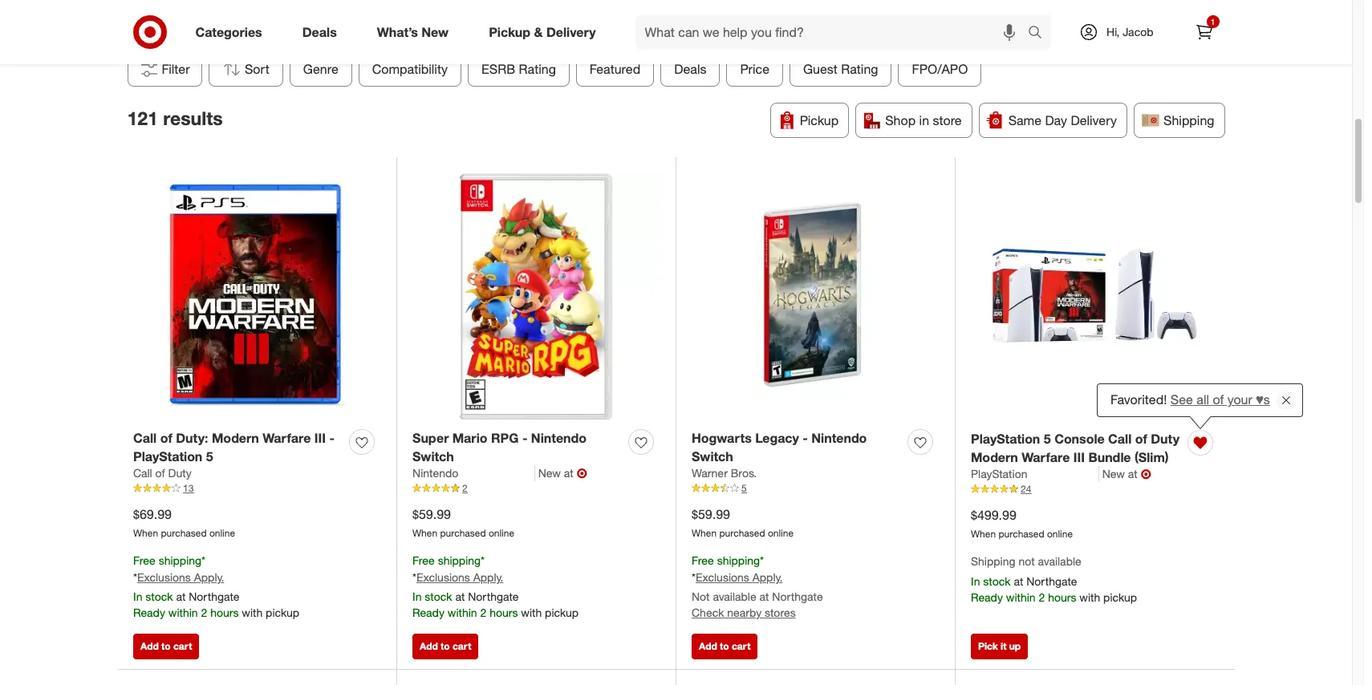 Task type: locate. For each thing, give the bounding box(es) containing it.
13 link
[[133, 482, 380, 496]]

2
[[462, 483, 468, 495], [1039, 591, 1045, 604], [201, 606, 207, 620], [480, 606, 486, 620]]

new for super mario rpg - nintendo switch
[[538, 467, 561, 480]]

playstation link
[[971, 467, 1099, 483]]

of left duty:
[[160, 430, 172, 446]]

purchased inside $499.99 when purchased online
[[999, 528, 1044, 540]]

iii inside playstation 5 console call of duty modern warfare iii bundle (slim)
[[1073, 449, 1085, 465]]

new down bundle
[[1102, 467, 1125, 481]]

playstation inside call of duty: modern warfare iii - playstation 5
[[133, 448, 202, 464]]

0 horizontal spatial free
[[133, 554, 155, 567]]

nintendo down the 'super'
[[412, 467, 458, 480]]

call up bundle
[[1108, 431, 1132, 447]]

2 horizontal spatial nintendo
[[811, 430, 867, 446]]

modern right duty:
[[212, 430, 259, 446]]

online down 13 link
[[209, 528, 235, 540]]

ready for call of duty: modern warfare iii - playstation 5
[[133, 606, 165, 620]]

1 horizontal spatial in
[[412, 590, 422, 603]]

with
[[1080, 591, 1100, 604], [242, 606, 263, 620], [521, 606, 542, 620]]

when down nintendo 'link'
[[412, 528, 437, 540]]

5 down bros.
[[741, 483, 747, 495]]

*
[[201, 554, 205, 567], [481, 554, 485, 567], [760, 554, 764, 567], [133, 571, 137, 584], [412, 571, 416, 584], [692, 571, 696, 584]]

0 vertical spatial duty
[[1151, 431, 1180, 447]]

of inside playstation 5 console call of duty modern warfare iii bundle (slim)
[[1135, 431, 1147, 447]]

0 vertical spatial pickup
[[489, 24, 530, 40]]

1 horizontal spatial exclusions
[[416, 571, 470, 584]]

nintendo up 5 link
[[811, 430, 867, 446]]

1 free shipping * * exclusions apply. in stock at  northgate ready within 2 hours with pickup from the left
[[133, 554, 299, 620]]

hogwarts legacy - nintendo switch image
[[692, 173, 939, 420], [692, 173, 939, 420]]

$59.99
[[412, 506, 451, 522], [692, 506, 730, 522]]

when down the $499.99 at the bottom right
[[971, 528, 996, 540]]

0 horizontal spatial available
[[713, 590, 756, 603]]

1 $59.99 from the left
[[412, 506, 451, 522]]

2 to from the left
[[441, 640, 450, 652]]

121
[[127, 107, 158, 129]]

compatibility
[[372, 61, 448, 77]]

search button
[[1021, 14, 1059, 53]]

0 horizontal spatial to
[[161, 640, 171, 652]]

2 horizontal spatial in
[[971, 575, 980, 588]]

free shipping * * exclusions apply. in stock at  northgate ready within 2 hours with pickup
[[133, 554, 299, 620], [412, 554, 579, 620]]

0 vertical spatial modern
[[212, 430, 259, 446]]

2 horizontal spatial shipping
[[717, 554, 760, 567]]

¬ for playstation 5 console call of duty modern warfare iii bundle (slim)
[[1141, 467, 1151, 483]]

playstation inside playstation 5 console call of duty modern warfare iii bundle (slim)
[[971, 431, 1040, 447]]

add to cart button for iii
[[133, 634, 199, 659]]

24
[[1021, 483, 1031, 495]]

2 horizontal spatial new
[[1102, 467, 1125, 481]]

1 vertical spatial duty
[[168, 467, 192, 480]]

compatibility button
[[358, 51, 461, 86]]

of
[[1213, 391, 1224, 407], [160, 430, 172, 446], [1135, 431, 1147, 447], [155, 467, 165, 480]]

1 horizontal spatial add to cart
[[420, 640, 471, 652]]

stores
[[765, 606, 796, 620]]

switch inside hogwarts legacy - nintendo switch
[[692, 448, 733, 464]]

1 horizontal spatial cart
[[453, 640, 471, 652]]

rating for guest rating
[[841, 61, 878, 77]]

new up 2 link
[[538, 467, 561, 480]]

1 horizontal spatial switch
[[692, 448, 733, 464]]

2 cart from the left
[[453, 640, 471, 652]]

0 horizontal spatial warfare
[[263, 430, 311, 446]]

pickup inside button
[[800, 112, 839, 128]]

1 horizontal spatial exclusions apply. link
[[416, 571, 503, 584]]

add to cart button for switch
[[412, 634, 479, 659]]

0 horizontal spatial in
[[133, 590, 142, 603]]

$69.99
[[133, 506, 172, 522]]

1 horizontal spatial nintendo
[[531, 430, 587, 446]]

1 horizontal spatial pickup
[[800, 112, 839, 128]]

shipping
[[159, 554, 201, 567], [438, 554, 481, 567], [717, 554, 760, 567]]

hours
[[1048, 591, 1076, 604], [210, 606, 239, 620], [490, 606, 518, 620]]

1 exclusions apply. link from the left
[[137, 571, 224, 584]]

5 left console
[[1044, 431, 1051, 447]]

deals down advertisement region
[[674, 61, 706, 77]]

in for super mario rpg - nintendo switch
[[412, 590, 422, 603]]

0 horizontal spatial ¬
[[577, 466, 587, 482]]

3 shipping from the left
[[717, 554, 760, 567]]

pick it up
[[978, 640, 1021, 652]]

shipping inside free shipping * * exclusions apply. not available at northgate check nearby stores
[[717, 554, 760, 567]]

free for call of duty: modern warfare iii - playstation 5
[[133, 554, 155, 567]]

1 cart from the left
[[173, 640, 192, 652]]

0 horizontal spatial -
[[329, 430, 335, 446]]

purchased for super mario rpg - nintendo switch
[[440, 528, 486, 540]]

switch up warner
[[692, 448, 733, 464]]

1 horizontal spatial to
[[441, 640, 450, 652]]

0 horizontal spatial hours
[[210, 606, 239, 620]]

with for call of duty: modern warfare iii - playstation 5
[[242, 606, 263, 620]]

0 horizontal spatial shipping
[[159, 554, 201, 567]]

0 horizontal spatial deals
[[302, 24, 337, 40]]

- inside call of duty: modern warfare iii - playstation 5
[[329, 430, 335, 446]]

2 add from the left
[[420, 640, 438, 652]]

1 horizontal spatial -
[[522, 430, 528, 446]]

pickup down guest
[[800, 112, 839, 128]]

deals up genre
[[302, 24, 337, 40]]

2 exclusions apply. link from the left
[[416, 571, 503, 584]]

$69.99 when purchased online
[[133, 506, 235, 540]]

2 free shipping * * exclusions apply. in stock at  northgate ready within 2 hours with pickup from the left
[[412, 554, 579, 620]]

in
[[971, 575, 980, 588], [133, 590, 142, 603], [412, 590, 422, 603]]

exclusions for call of duty: modern warfare iii - playstation 5
[[137, 571, 191, 584]]

cart for switch
[[453, 640, 471, 652]]

1 add to cart button from the left
[[133, 634, 199, 659]]

rating right guest
[[841, 61, 878, 77]]

online inside $499.99 when purchased online
[[1047, 528, 1073, 540]]

stock
[[983, 575, 1011, 588], [145, 590, 173, 603], [425, 590, 452, 603]]

shop in store button
[[856, 102, 972, 138]]

hours for call of duty: modern warfare iii - playstation 5
[[210, 606, 239, 620]]

purchased up free shipping * * exclusions apply. not available at northgate check nearby stores
[[719, 528, 765, 540]]

in
[[919, 112, 929, 128]]

available up check nearby stores button
[[713, 590, 756, 603]]

2 horizontal spatial exclusions apply. link
[[696, 571, 783, 584]]

1 horizontal spatial 5
[[741, 483, 747, 495]]

call for call of duty
[[133, 467, 152, 480]]

nintendo right "rpg"
[[531, 430, 587, 446]]

2 switch from the left
[[692, 448, 733, 464]]

advertisement region
[[195, 0, 1157, 21]]

1 vertical spatial 5
[[206, 448, 213, 464]]

add for call of duty: modern warfare iii - playstation 5
[[140, 640, 159, 652]]

hogwarts legacy - nintendo switch
[[692, 430, 867, 464]]

super mario rpg - nintendo switch image
[[412, 173, 660, 420], [412, 173, 660, 420]]

1 rating from the left
[[519, 61, 556, 77]]

0 horizontal spatial stock
[[145, 590, 173, 603]]

filter button
[[127, 51, 202, 86]]

at inside shipping not available in stock at  northgate ready within 2 hours with pickup
[[1014, 575, 1023, 588]]

1 horizontal spatial $59.99 when purchased online
[[692, 506, 794, 540]]

add for hogwarts legacy - nintendo switch
[[699, 640, 717, 652]]

online for -
[[768, 528, 794, 540]]

3 free from the left
[[692, 554, 714, 567]]

2 horizontal spatial add to cart
[[699, 640, 751, 652]]

store
[[933, 112, 962, 128]]

1 horizontal spatial ready
[[412, 606, 444, 620]]

1 horizontal spatial deals
[[674, 61, 706, 77]]

2 add to cart button from the left
[[412, 634, 479, 659]]

call of duty: modern warfare iii - playstation 5
[[133, 430, 335, 464]]

0 vertical spatial playstation
[[971, 431, 1040, 447]]

within
[[1006, 591, 1036, 604], [168, 606, 198, 620], [448, 606, 477, 620]]

0 horizontal spatial rating
[[519, 61, 556, 77]]

exclusions apply. link
[[137, 571, 224, 584], [416, 571, 503, 584], [696, 571, 783, 584]]

1 horizontal spatial warfare
[[1022, 449, 1070, 465]]

1 shipping from the left
[[159, 554, 201, 567]]

0 horizontal spatial with
[[242, 606, 263, 620]]

rating
[[519, 61, 556, 77], [841, 61, 878, 77]]

0 horizontal spatial modern
[[212, 430, 259, 446]]

2 - from the left
[[522, 430, 528, 446]]

1 add to cart from the left
[[140, 640, 192, 652]]

ready
[[971, 591, 1003, 604], [133, 606, 165, 620], [412, 606, 444, 620]]

0 horizontal spatial pickup
[[489, 24, 530, 40]]

nintendo inside hogwarts legacy - nintendo switch
[[811, 430, 867, 446]]

0 horizontal spatial new at ¬
[[538, 466, 587, 482]]

to for switch
[[441, 640, 450, 652]]

when inside $69.99 when purchased online
[[133, 528, 158, 540]]

2 rating from the left
[[841, 61, 878, 77]]

0 horizontal spatial free shipping * * exclusions apply. in stock at  northgate ready within 2 hours with pickup
[[133, 554, 299, 620]]

0 horizontal spatial add to cart
[[140, 640, 192, 652]]

switch down the 'super'
[[412, 448, 454, 464]]

1 switch from the left
[[412, 448, 454, 464]]

price
[[740, 61, 769, 77]]

1 horizontal spatial add
[[420, 640, 438, 652]]

2 horizontal spatial cart
[[732, 640, 751, 652]]

call of duty: modern warfare iii - playstation 5 image
[[133, 173, 380, 420], [133, 173, 380, 420]]

deals inside button
[[674, 61, 706, 77]]

shipping inside "button"
[[1164, 112, 1214, 128]]

2 horizontal spatial -
[[803, 430, 808, 446]]

nearby
[[727, 606, 762, 620]]

of up (slim)
[[1135, 431, 1147, 447]]

1 free from the left
[[133, 554, 155, 567]]

1 horizontal spatial ¬
[[1141, 467, 1151, 483]]

when for call of duty: modern warfare iii - playstation 5
[[133, 528, 158, 540]]

online down 2 link
[[489, 528, 514, 540]]

new right 'what's'
[[422, 24, 449, 40]]

2 horizontal spatial hours
[[1048, 591, 1076, 604]]

1 vertical spatial available
[[713, 590, 756, 603]]

0 vertical spatial deals
[[302, 24, 337, 40]]

0 horizontal spatial 5
[[206, 448, 213, 464]]

add to cart button
[[133, 634, 199, 659], [412, 634, 479, 659], [692, 634, 758, 659]]

1 vertical spatial modern
[[971, 449, 1018, 465]]

filter
[[162, 61, 190, 77]]

pickup
[[1103, 591, 1137, 604], [266, 606, 299, 620], [545, 606, 579, 620]]

1 add from the left
[[140, 640, 159, 652]]

warfare up 13 link
[[263, 430, 311, 446]]

of right all
[[1213, 391, 1224, 407]]

2 vertical spatial playstation
[[971, 467, 1027, 481]]

2 horizontal spatial pickup
[[1103, 591, 1137, 604]]

2 horizontal spatial add to cart button
[[692, 634, 758, 659]]

2 horizontal spatial to
[[720, 640, 729, 652]]

playstation up call of duty
[[133, 448, 202, 464]]

1 - from the left
[[329, 430, 335, 446]]

1 vertical spatial warfare
[[1022, 449, 1070, 465]]

1 horizontal spatial add to cart button
[[412, 634, 479, 659]]

same
[[1008, 112, 1042, 128]]

shipping inside shipping not available in stock at  northgate ready within 2 hours with pickup
[[971, 555, 1015, 568]]

0 vertical spatial delivery
[[546, 24, 596, 40]]

1 horizontal spatial duty
[[1151, 431, 1180, 447]]

warner bros.
[[692, 467, 757, 480]]

5 down duty:
[[206, 448, 213, 464]]

1 horizontal spatial apply.
[[473, 571, 503, 584]]

purchased inside $69.99 when purchased online
[[161, 528, 207, 540]]

featured button
[[576, 51, 654, 86]]

$59.99 for super mario rpg - nintendo switch
[[412, 506, 451, 522]]

when inside $499.99 when purchased online
[[971, 528, 996, 540]]

1 horizontal spatial hours
[[490, 606, 518, 620]]

available right not
[[1038, 555, 1081, 568]]

add
[[140, 640, 159, 652], [420, 640, 438, 652], [699, 640, 717, 652]]

0 horizontal spatial within
[[168, 606, 198, 620]]

call up $69.99
[[133, 467, 152, 480]]

- inside super mario rpg - nintendo switch
[[522, 430, 528, 446]]

3 add from the left
[[699, 640, 717, 652]]

when for hogwarts legacy - nintendo switch
[[692, 528, 717, 540]]

1 vertical spatial iii
[[1073, 449, 1085, 465]]

northgate inside shipping not available in stock at  northgate ready within 2 hours with pickup
[[1026, 575, 1077, 588]]

1 vertical spatial deals
[[674, 61, 706, 77]]

2 exclusions from the left
[[416, 571, 470, 584]]

tooltip
[[1097, 383, 1303, 417]]

$59.99 when purchased online down bros.
[[692, 506, 794, 540]]

0 vertical spatial iii
[[314, 430, 326, 446]]

1 apply. from the left
[[194, 571, 224, 584]]

favorited!
[[1111, 391, 1167, 407]]

playstation up playstation link at the right
[[971, 431, 1040, 447]]

0 horizontal spatial shipping
[[971, 555, 1015, 568]]

playstation for playstation 5 console call of duty modern warfare iii bundle (slim)
[[971, 431, 1040, 447]]

1 $59.99 when purchased online from the left
[[412, 506, 514, 540]]

when for super mario rpg - nintendo switch
[[412, 528, 437, 540]]

purchased
[[161, 528, 207, 540], [440, 528, 486, 540], [719, 528, 765, 540], [999, 528, 1044, 540]]

0 horizontal spatial apply.
[[194, 571, 224, 584]]

pickup for call of duty: modern warfare iii - playstation 5
[[266, 606, 299, 620]]

1 horizontal spatial free shipping * * exclusions apply. in stock at  northgate ready within 2 hours with pickup
[[412, 554, 579, 620]]

switch
[[412, 448, 454, 464], [692, 448, 733, 464]]

duty up (slim)
[[1151, 431, 1180, 447]]

purchased up not
[[999, 528, 1044, 540]]

of up $69.99
[[155, 467, 165, 480]]

1 vertical spatial delivery
[[1071, 112, 1117, 128]]

$59.99 down warner
[[692, 506, 730, 522]]

purchased for call of duty: modern warfare iii - playstation 5
[[161, 528, 207, 540]]

see
[[1171, 391, 1193, 407]]

all
[[1197, 391, 1209, 407]]

0 horizontal spatial add to cart button
[[133, 634, 199, 659]]

1 exclusions from the left
[[137, 571, 191, 584]]

1 vertical spatial playstation
[[133, 448, 202, 464]]

5 inside call of duty: modern warfare iii - playstation 5
[[206, 448, 213, 464]]

1 horizontal spatial shipping
[[438, 554, 481, 567]]

warfare up playstation link at the right
[[1022, 449, 1070, 465]]

deals for deals button
[[674, 61, 706, 77]]

1 horizontal spatial shipping
[[1164, 112, 1214, 128]]

$59.99 down nintendo 'link'
[[412, 506, 451, 522]]

1 horizontal spatial within
[[448, 606, 477, 620]]

duty up 13
[[168, 467, 192, 480]]

modern up playstation link at the right
[[971, 449, 1018, 465]]

3 - from the left
[[803, 430, 808, 446]]

0 horizontal spatial pickup
[[266, 606, 299, 620]]

2 shipping from the left
[[438, 554, 481, 567]]

playstation up 24
[[971, 467, 1027, 481]]

2 inside shipping not available in stock at  northgate ready within 2 hours with pickup
[[1039, 591, 1045, 604]]

stock for super mario rpg - nintendo switch
[[425, 590, 452, 603]]

2 free from the left
[[412, 554, 435, 567]]

online up shipping not available in stock at  northgate ready within 2 hours with pickup
[[1047, 528, 1073, 540]]

$59.99 when purchased online down nintendo 'link'
[[412, 506, 514, 540]]

3 apply. from the left
[[752, 571, 783, 584]]

2 horizontal spatial with
[[1080, 591, 1100, 604]]

purchased down $69.99
[[161, 528, 207, 540]]

new at ¬ down bundle
[[1102, 467, 1151, 483]]

hours for super mario rpg - nintendo switch
[[490, 606, 518, 620]]

2 add to cart from the left
[[420, 640, 471, 652]]

0 vertical spatial available
[[1038, 555, 1081, 568]]

exclusions inside free shipping * * exclusions apply. not available at northgate check nearby stores
[[696, 571, 749, 584]]

0 horizontal spatial $59.99
[[412, 506, 451, 522]]

call
[[133, 430, 157, 446], [1108, 431, 1132, 447], [133, 467, 152, 480]]

1 horizontal spatial available
[[1038, 555, 1081, 568]]

northgate for hogwarts legacy - nintendo switch
[[772, 590, 823, 603]]

add to cart
[[140, 640, 192, 652], [420, 640, 471, 652], [699, 640, 751, 652]]

0 vertical spatial 5
[[1044, 431, 1051, 447]]

playstation
[[971, 431, 1040, 447], [133, 448, 202, 464], [971, 467, 1027, 481]]

northgate for call of duty: modern warfare iii - playstation 5
[[189, 590, 240, 603]]

ready inside shipping not available in stock at  northgate ready within 2 hours with pickup
[[971, 591, 1003, 604]]

3 exclusions apply. link from the left
[[696, 571, 783, 584]]

northgate inside free shipping * * exclusions apply. not available at northgate check nearby stores
[[772, 590, 823, 603]]

online down 5 link
[[768, 528, 794, 540]]

3 cart from the left
[[732, 640, 751, 652]]

warner bros. link
[[692, 466, 757, 482]]

pickup
[[489, 24, 530, 40], [800, 112, 839, 128]]

when down warner
[[692, 528, 717, 540]]

1 horizontal spatial iii
[[1073, 449, 1085, 465]]

online for console
[[1047, 528, 1073, 540]]

1 horizontal spatial free
[[412, 554, 435, 567]]

0 vertical spatial shipping
[[1164, 112, 1214, 128]]

playstation 5 console call of duty modern warfare iii bundle (slim) image
[[971, 173, 1219, 421], [971, 173, 1219, 421]]

1 horizontal spatial with
[[521, 606, 542, 620]]

call up call of duty
[[133, 430, 157, 446]]

1 horizontal spatial $59.99
[[692, 506, 730, 522]]

available inside shipping not available in stock at  northgate ready within 2 hours with pickup
[[1038, 555, 1081, 568]]

apply. inside free shipping * * exclusions apply. not available at northgate check nearby stores
[[752, 571, 783, 584]]

pickup for pickup
[[800, 112, 839, 128]]

0 horizontal spatial nintendo
[[412, 467, 458, 480]]

apply.
[[194, 571, 224, 584], [473, 571, 503, 584], [752, 571, 783, 584]]

rating down the &
[[519, 61, 556, 77]]

0 horizontal spatial $59.99 when purchased online
[[412, 506, 514, 540]]

delivery
[[546, 24, 596, 40], [1071, 112, 1117, 128]]

free inside free shipping * * exclusions apply. not available at northgate check nearby stores
[[692, 554, 714, 567]]

1 horizontal spatial stock
[[425, 590, 452, 603]]

delivery right the &
[[546, 24, 596, 40]]

1 to from the left
[[161, 640, 171, 652]]

- inside hogwarts legacy - nintendo switch
[[803, 430, 808, 446]]

pickup left the &
[[489, 24, 530, 40]]

of inside call of duty: modern warfare iii - playstation 5
[[160, 430, 172, 446]]

2 $59.99 when purchased online from the left
[[692, 506, 794, 540]]

delivery inside button
[[1071, 112, 1117, 128]]

with for super mario rpg - nintendo switch
[[521, 606, 542, 620]]

in inside shipping not available in stock at  northgate ready within 2 hours with pickup
[[971, 575, 980, 588]]

2 horizontal spatial exclusions
[[696, 571, 749, 584]]

2 apply. from the left
[[473, 571, 503, 584]]

2 $59.99 from the left
[[692, 506, 730, 522]]

3 exclusions from the left
[[696, 571, 749, 584]]

0 horizontal spatial delivery
[[546, 24, 596, 40]]

call inside call of duty: modern warfare iii - playstation 5
[[133, 430, 157, 446]]

when down $69.99
[[133, 528, 158, 540]]

within for super mario rpg - nintendo switch
[[448, 606, 477, 620]]

purchased for hogwarts legacy - nintendo switch
[[719, 528, 765, 540]]

exclusions apply. link for call of duty: modern warfare iii - playstation 5
[[137, 571, 224, 584]]

0 horizontal spatial exclusions
[[137, 571, 191, 584]]

1 horizontal spatial rating
[[841, 61, 878, 77]]

rpg
[[491, 430, 519, 446]]

2 horizontal spatial ready
[[971, 591, 1003, 604]]

online inside $69.99 when purchased online
[[209, 528, 235, 540]]

purchased down nintendo 'link'
[[440, 528, 486, 540]]

delivery right day
[[1071, 112, 1117, 128]]

free
[[133, 554, 155, 567], [412, 554, 435, 567], [692, 554, 714, 567]]

new at ¬ down super mario rpg - nintendo switch
[[538, 466, 587, 482]]

1 horizontal spatial delivery
[[1071, 112, 1117, 128]]

warfare
[[263, 430, 311, 446], [1022, 449, 1070, 465]]

bros.
[[731, 467, 757, 480]]

shipping for call of duty: modern warfare iii - playstation 5
[[159, 554, 201, 567]]

$59.99 when purchased online for hogwarts legacy - nintendo switch
[[692, 506, 794, 540]]

1 horizontal spatial new at ¬
[[1102, 467, 1151, 483]]

call for call of duty: modern warfare iii - playstation 5
[[133, 430, 157, 446]]

modern
[[212, 430, 259, 446], [971, 449, 1018, 465]]

hours inside shipping not available in stock at  northgate ready within 2 hours with pickup
[[1048, 591, 1076, 604]]



Task type: vqa. For each thing, say whether or not it's contained in the screenshot.
right ¬
yes



Task type: describe. For each thing, give the bounding box(es) containing it.
featured
[[589, 61, 640, 77]]

switch inside super mario rpg - nintendo switch
[[412, 448, 454, 464]]

playstation 5 console call of duty modern warfare iii bundle (slim) link
[[971, 430, 1181, 467]]

24 link
[[971, 483, 1219, 497]]

call inside playstation 5 console call of duty modern warfare iii bundle (slim)
[[1108, 431, 1132, 447]]

nintendo inside super mario rpg - nintendo switch
[[531, 430, 587, 446]]

online for duty:
[[209, 528, 235, 540]]

same day delivery button
[[979, 102, 1127, 138]]

in for call of duty: modern warfare iii - playstation 5
[[133, 590, 142, 603]]

delivery for pickup & delivery
[[546, 24, 596, 40]]

see all of your ♥s link
[[1171, 391, 1270, 407]]

pickup button
[[770, 102, 849, 138]]

duty inside playstation 5 console call of duty modern warfare iii bundle (slim)
[[1151, 431, 1180, 447]]

new for playstation 5 console call of duty modern warfare iii bundle (slim)
[[1102, 467, 1125, 481]]

2 link
[[412, 482, 660, 496]]

deals for deals link on the left top of the page
[[302, 24, 337, 40]]

pickup & delivery link
[[475, 14, 616, 50]]

shipping for hogwarts legacy - nintendo switch
[[717, 554, 760, 567]]

not
[[1019, 555, 1035, 568]]

1 link
[[1186, 14, 1222, 50]]

nintendo inside 'link'
[[412, 467, 458, 480]]

super mario rpg - nintendo switch
[[412, 430, 587, 464]]

guest
[[803, 61, 837, 77]]

what's
[[377, 24, 418, 40]]

northgate for super mario rpg - nintendo switch
[[468, 590, 519, 603]]

online for rpg
[[489, 528, 514, 540]]

free for super mario rpg - nintendo switch
[[412, 554, 435, 567]]

stock for call of duty: modern warfare iii - playstation 5
[[145, 590, 173, 603]]

check
[[692, 606, 724, 620]]

free shipping * * exclusions apply. not available at northgate check nearby stores
[[692, 554, 823, 620]]

add for super mario rpg - nintendo switch
[[420, 640, 438, 652]]

available inside free shipping * * exclusions apply. not available at northgate check nearby stores
[[713, 590, 756, 603]]

5 inside playstation 5 console call of duty modern warfare iii bundle (slim)
[[1044, 431, 1051, 447]]

0 horizontal spatial new
[[422, 24, 449, 40]]

day
[[1045, 112, 1067, 128]]

call of duty
[[133, 467, 192, 480]]

deals link
[[289, 14, 357, 50]]

&
[[534, 24, 543, 40]]

sort button
[[208, 51, 283, 86]]

esrb rating
[[481, 61, 556, 77]]

add to cart for switch
[[420, 640, 471, 652]]

of inside tooltip
[[1213, 391, 1224, 407]]

0 horizontal spatial duty
[[168, 467, 192, 480]]

pickup inside shipping not available in stock at  northgate ready within 2 hours with pickup
[[1103, 591, 1137, 604]]

duty:
[[176, 430, 208, 446]]

121 results
[[127, 107, 223, 129]]

ready for super mario rpg - nintendo switch
[[412, 606, 444, 620]]

price button
[[726, 51, 783, 86]]

what's new
[[377, 24, 449, 40]]

legacy
[[755, 430, 799, 446]]

cart for iii
[[173, 640, 192, 652]]

3 to from the left
[[720, 640, 729, 652]]

13
[[183, 483, 194, 495]]

pickup for super mario rpg - nintendo switch
[[545, 606, 579, 620]]

delivery for same day delivery
[[1071, 112, 1117, 128]]

shop in store
[[885, 112, 962, 128]]

shipping button
[[1134, 102, 1225, 138]]

guest rating button
[[789, 51, 892, 86]]

playstation 5 console call of duty modern warfare iii bundle (slim)
[[971, 431, 1180, 465]]

super mario rpg - nintendo switch link
[[412, 429, 622, 466]]

search
[[1021, 25, 1059, 41]]

(slim)
[[1135, 449, 1169, 465]]

with inside shipping not available in stock at  northgate ready within 2 hours with pickup
[[1080, 591, 1100, 604]]

deals button
[[660, 51, 720, 86]]

within inside shipping not available in stock at  northgate ready within 2 hours with pickup
[[1006, 591, 1036, 604]]

mario
[[452, 430, 488, 446]]

3 add to cart from the left
[[699, 640, 751, 652]]

warner
[[692, 467, 728, 480]]

hi, jacob
[[1107, 25, 1153, 39]]

to for iii
[[161, 640, 171, 652]]

modern inside call of duty: modern warfare iii - playstation 5
[[212, 430, 259, 446]]

genre button
[[289, 51, 352, 86]]

free shipping * * exclusions apply. in stock at  northgate ready within 2 hours with pickup for $59.99
[[412, 554, 579, 620]]

exclusions for hogwarts legacy - nintendo switch
[[696, 571, 749, 584]]

warfare inside playstation 5 console call of duty modern warfare iii bundle (slim)
[[1022, 449, 1070, 465]]

pick it up button
[[971, 634, 1028, 659]]

tooltip containing favorited!
[[1097, 383, 1303, 417]]

5 link
[[692, 482, 939, 496]]

bundle
[[1088, 449, 1131, 465]]

when for playstation 5 console call of duty modern warfare iii bundle (slim)
[[971, 528, 996, 540]]

rating for esrb rating
[[519, 61, 556, 77]]

modern inside playstation 5 console call of duty modern warfare iii bundle (slim)
[[971, 449, 1018, 465]]

free shipping * * exclusions apply. in stock at  northgate ready within 2 hours with pickup for $69.99
[[133, 554, 299, 620]]

what's new link
[[363, 14, 469, 50]]

shipping not available in stock at  northgate ready within 2 hours with pickup
[[971, 555, 1137, 604]]

3 add to cart button from the left
[[692, 634, 758, 659]]

apply. for switch
[[473, 571, 503, 584]]

jacob
[[1123, 25, 1153, 39]]

hogwarts legacy - nintendo switch link
[[692, 429, 901, 466]]

at inside free shipping * * exclusions apply. not available at northgate check nearby stores
[[759, 590, 769, 603]]

super
[[412, 430, 449, 446]]

pickup for pickup & delivery
[[489, 24, 530, 40]]

check nearby stores button
[[692, 605, 796, 621]]

hi,
[[1107, 25, 1120, 39]]

playstation for playstation link at the right
[[971, 467, 1027, 481]]

purchased for playstation 5 console call of duty modern warfare iii bundle (slim)
[[999, 528, 1044, 540]]

pickup & delivery
[[489, 24, 596, 40]]

fpo/apo button
[[898, 51, 981, 86]]

stock inside shipping not available in stock at  northgate ready within 2 hours with pickup
[[983, 575, 1011, 588]]

new at ¬ for nintendo
[[538, 466, 587, 482]]

sort
[[244, 61, 269, 77]]

exclusions apply. link for hogwarts legacy - nintendo switch
[[696, 571, 783, 584]]

categories link
[[182, 14, 282, 50]]

1
[[1211, 17, 1215, 26]]

esrb rating button
[[468, 51, 569, 86]]

free for hogwarts legacy - nintendo switch
[[692, 554, 714, 567]]

¬ for super mario rpg - nintendo switch
[[577, 466, 587, 482]]

shipping for super mario rpg - nintendo switch
[[438, 554, 481, 567]]

exclusions apply. link for super mario rpg - nintendo switch
[[416, 571, 503, 584]]

exclusions for super mario rpg - nintendo switch
[[416, 571, 470, 584]]

categories
[[195, 24, 262, 40]]

sponsored
[[1110, 22, 1157, 34]]

genre
[[303, 61, 338, 77]]

What can we help you find? suggestions appear below search field
[[635, 14, 1032, 50]]

hogwarts
[[692, 430, 752, 446]]

add to cart for iii
[[140, 640, 192, 652]]

apply. for iii
[[194, 571, 224, 584]]

warfare inside call of duty: modern warfare iii - playstation 5
[[263, 430, 311, 446]]

favorited! see all of your ♥s
[[1111, 391, 1270, 407]]

$59.99 when purchased online for super mario rpg - nintendo switch
[[412, 506, 514, 540]]

iii inside call of duty: modern warfare iii - playstation 5
[[314, 430, 326, 446]]

console
[[1054, 431, 1105, 447]]

within for call of duty: modern warfare iii - playstation 5
[[168, 606, 198, 620]]

up
[[1009, 640, 1021, 652]]

not
[[692, 590, 710, 603]]

pick
[[978, 640, 998, 652]]

same day delivery
[[1008, 112, 1117, 128]]

shipping for shipping
[[1164, 112, 1214, 128]]

esrb
[[481, 61, 515, 77]]

2 vertical spatial 5
[[741, 483, 747, 495]]

$499.99
[[971, 507, 1017, 523]]

guest rating
[[803, 61, 878, 77]]

nintendo link
[[412, 466, 535, 482]]

results
[[163, 107, 223, 129]]

your
[[1228, 391, 1253, 407]]

call of duty: modern warfare iii - playstation 5 link
[[133, 429, 343, 466]]

$59.99 for hogwarts legacy - nintendo switch
[[692, 506, 730, 522]]

it
[[1001, 640, 1007, 652]]

new at ¬ for of
[[1102, 467, 1151, 483]]

♥s
[[1256, 391, 1270, 407]]

shipping for shipping not available in stock at  northgate ready within 2 hours with pickup
[[971, 555, 1015, 568]]

$499.99 when purchased online
[[971, 507, 1073, 540]]



